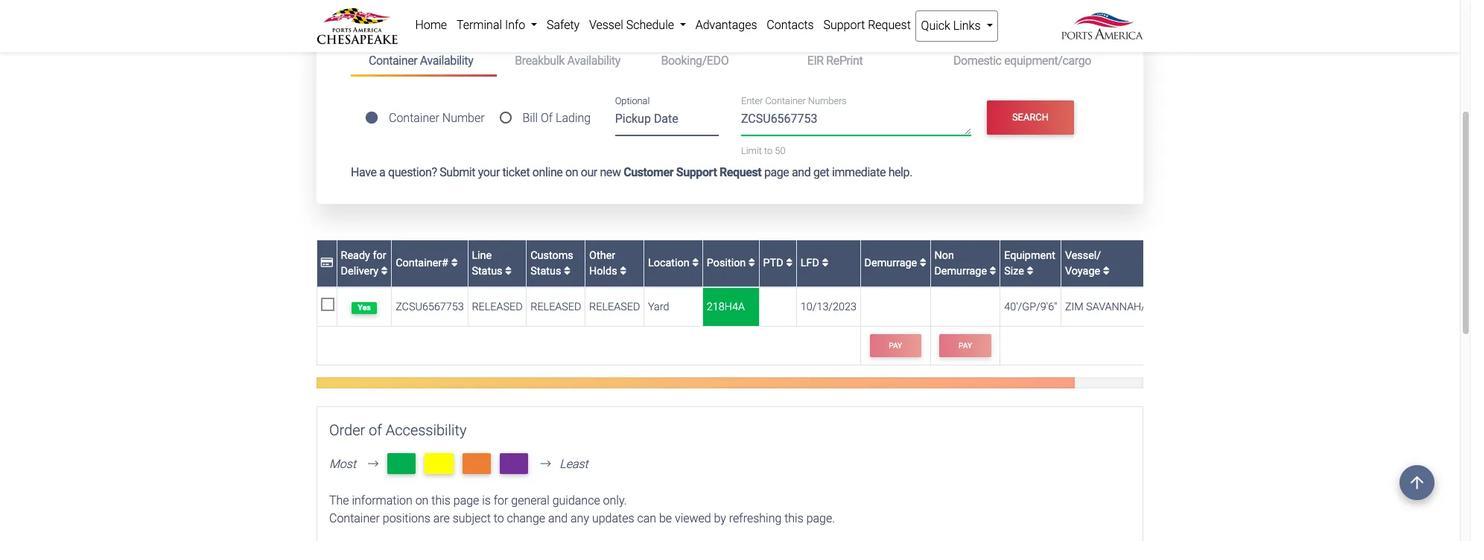 Task type: describe. For each thing, give the bounding box(es) containing it.
domestic equipment/cargo link
[[936, 47, 1109, 74]]

customs
[[531, 249, 573, 262]]

our
[[581, 165, 597, 179]]

advantages link
[[691, 10, 762, 40]]

0 horizontal spatial demurrage
[[865, 257, 920, 270]]

the information on this page is for general guidance only. container positions are subject to change and any updates can be viewed by refreshing this page.
[[329, 494, 835, 526]]

1 mt from the left
[[393, 455, 410, 473]]

container right enter
[[765, 96, 806, 107]]

lfd link
[[801, 257, 829, 270]]

to inside the information on this page is for general guidance only. container positions are subject to change and any updates can be viewed by refreshing this page.
[[494, 512, 504, 526]]

other
[[589, 249, 615, 262]]

schedule
[[626, 18, 674, 32]]

sort image inside position link
[[749, 258, 755, 269]]

sort image down equipment
[[1027, 266, 1034, 277]]

breakbulk
[[515, 53, 565, 67]]

terminal info
[[457, 18, 528, 32]]

info
[[505, 18, 525, 32]]

sort image right voyage
[[1103, 266, 1110, 277]]

0 vertical spatial to
[[764, 145, 773, 156]]

is
[[482, 494, 491, 508]]

availability for container availability
[[420, 53, 473, 67]]

yard
[[648, 301, 669, 314]]

equipment size
[[1004, 249, 1055, 278]]

search
[[1012, 112, 1049, 123]]

sort image right holds
[[620, 266, 627, 277]]

eir
[[807, 53, 824, 67]]

contacts link
[[762, 10, 819, 40]]

savannah/18w
[[1086, 301, 1167, 314]]

have a question? submit your ticket online on our new customer support request page and get immediate help.
[[351, 165, 913, 179]]

terminal info link
[[452, 10, 542, 40]]

domestic equipment/cargo
[[953, 53, 1091, 67]]

support request
[[823, 18, 911, 32]]

equipment
[[1004, 249, 1055, 262]]

sort image for lfd
[[822, 258, 829, 269]]

vessel schedule link
[[584, 10, 691, 40]]

home link
[[410, 10, 452, 40]]

a
[[379, 165, 385, 179]]

218h4a
[[707, 301, 745, 314]]

line
[[472, 249, 492, 262]]

domestic
[[953, 53, 1002, 67]]

container down the home link
[[369, 53, 417, 67]]

1 released from the left
[[472, 301, 523, 314]]

lading
[[556, 111, 591, 125]]

reprint
[[826, 53, 863, 67]]

1 vertical spatial request
[[720, 165, 762, 179]]

contacts
[[767, 18, 814, 32]]

booking/edo
[[661, 53, 729, 67]]

vessel/
[[1065, 249, 1101, 262]]

sort image for demurrage
[[920, 258, 927, 269]]

optional
[[615, 96, 650, 107]]

voyage
[[1065, 265, 1100, 278]]

sort image right delivery
[[381, 266, 388, 277]]

3 mt from the left
[[468, 455, 485, 473]]

guidance
[[552, 494, 600, 508]]

status for customs
[[531, 265, 561, 278]]

location
[[648, 257, 692, 270]]

lfd
[[801, 257, 822, 270]]

2 released from the left
[[531, 301, 581, 314]]

immediate
[[832, 165, 886, 179]]

0 vertical spatial on
[[565, 165, 578, 179]]

container#
[[396, 257, 451, 270]]

have
[[351, 165, 377, 179]]

enter container numbers
[[741, 96, 847, 107]]

limit
[[741, 145, 762, 156]]

ptd
[[763, 257, 786, 270]]

Optional text field
[[615, 106, 719, 136]]

sort image left size
[[990, 266, 996, 277]]

position
[[707, 257, 749, 270]]

can
[[637, 512, 656, 526]]

40'/gp/9'6"
[[1004, 301, 1057, 314]]

1 horizontal spatial this
[[785, 512, 804, 526]]

be
[[659, 512, 672, 526]]

safety
[[547, 18, 580, 32]]

sort image left 'customs status'
[[505, 266, 512, 277]]

new
[[600, 165, 621, 179]]

ready for delivery
[[341, 249, 386, 278]]

non
[[934, 249, 954, 262]]

by
[[714, 512, 726, 526]]

container# link
[[396, 257, 458, 270]]

demurrage link
[[865, 257, 927, 270]]

submit
[[440, 165, 475, 179]]

page inside the information on this page is for general guidance only. container positions are subject to change and any updates can be viewed by refreshing this page.
[[453, 494, 479, 508]]

50
[[775, 145, 786, 156]]

quick links link
[[916, 10, 998, 42]]

4 mt from the left
[[506, 455, 523, 473]]

home
[[415, 18, 447, 32]]

non demurrage
[[934, 249, 990, 278]]

for inside ready for delivery
[[373, 249, 386, 262]]

zim savannah/18w
[[1065, 301, 1167, 314]]

availability for breakbulk availability
[[567, 53, 621, 67]]

of
[[369, 421, 382, 439]]



Task type: vqa. For each thing, say whether or not it's contained in the screenshot.


Task type: locate. For each thing, give the bounding box(es) containing it.
request down limit
[[720, 165, 762, 179]]

safety link
[[542, 10, 584, 40]]

eir reprint
[[807, 53, 863, 67]]

any
[[571, 512, 589, 526]]

1 horizontal spatial demurrage
[[934, 265, 987, 278]]

sort image inside lfd link
[[822, 258, 829, 269]]

bill of lading
[[523, 111, 591, 125]]

ptd link
[[763, 257, 793, 270]]

accessibility
[[386, 421, 467, 439]]

breakbulk availability
[[515, 53, 621, 67]]

help.
[[888, 165, 913, 179]]

sort image for location
[[692, 258, 699, 269]]

customer
[[624, 165, 674, 179]]

of
[[541, 111, 553, 125]]

least
[[560, 458, 588, 472]]

terminal
[[457, 18, 502, 32]]

mt up general
[[506, 455, 523, 473]]

subject
[[453, 512, 491, 526]]

1 horizontal spatial released
[[531, 301, 581, 314]]

line status
[[472, 249, 505, 278]]

on inside the information on this page is for general guidance only. container positions are subject to change and any updates can be viewed by refreshing this page.
[[415, 494, 429, 508]]

status down line
[[472, 265, 502, 278]]

only.
[[603, 494, 627, 508]]

1 horizontal spatial to
[[764, 145, 773, 156]]

and left any
[[548, 512, 568, 526]]

demurrage left non
[[865, 257, 920, 270]]

support up reprint
[[823, 18, 865, 32]]

your
[[478, 165, 500, 179]]

0 vertical spatial support
[[823, 18, 865, 32]]

ready
[[341, 249, 370, 262]]

sort image inside demurrage 'link'
[[920, 258, 927, 269]]

1 horizontal spatial status
[[531, 265, 561, 278]]

0 horizontal spatial availability
[[420, 53, 473, 67]]

page up subject
[[453, 494, 479, 508]]

enter
[[741, 96, 763, 107]]

mt up is
[[468, 455, 485, 473]]

for right ready
[[373, 249, 386, 262]]

0 vertical spatial page
[[764, 165, 789, 179]]

2 availability from the left
[[567, 53, 621, 67]]

number
[[442, 111, 485, 125]]

yes
[[358, 303, 371, 313]]

0 horizontal spatial request
[[720, 165, 762, 179]]

0 vertical spatial this
[[432, 494, 451, 508]]

container
[[369, 53, 417, 67], [765, 96, 806, 107], [389, 111, 439, 125], [329, 512, 380, 526]]

links
[[953, 19, 981, 33]]

1 horizontal spatial page
[[764, 165, 789, 179]]

0 horizontal spatial this
[[432, 494, 451, 508]]

1 horizontal spatial and
[[792, 165, 811, 179]]

mt down accessibility
[[431, 455, 448, 473]]

0 horizontal spatial to
[[494, 512, 504, 526]]

1 horizontal spatial request
[[868, 18, 911, 32]]

vessel schedule
[[589, 18, 677, 32]]

0 horizontal spatial for
[[373, 249, 386, 262]]

customs status
[[531, 249, 573, 278]]

10/13/2023
[[801, 301, 857, 314]]

released down holds
[[589, 301, 640, 314]]

and inside the information on this page is for general guidance only. container positions are subject to change and any updates can be viewed by refreshing this page.
[[548, 512, 568, 526]]

online
[[532, 165, 563, 179]]

request inside support request link
[[868, 18, 911, 32]]

sort image up 10/13/2023
[[822, 258, 829, 269]]

sort image inside ptd link
[[786, 258, 793, 269]]

page.
[[807, 512, 835, 526]]

on left our
[[565, 165, 578, 179]]

sort image left position
[[692, 258, 699, 269]]

go to top image
[[1400, 466, 1435, 501]]

1 vertical spatial page
[[453, 494, 479, 508]]

numbers
[[808, 96, 847, 107]]

viewed
[[675, 512, 711, 526]]

bill
[[523, 111, 538, 125]]

to
[[764, 145, 773, 156], [494, 512, 504, 526]]

sort image inside container# link
[[451, 258, 458, 269]]

vessel/ voyage
[[1065, 249, 1103, 278]]

sort image left line
[[451, 258, 458, 269]]

1 horizontal spatial support
[[823, 18, 865, 32]]

2 mt from the left
[[431, 455, 448, 473]]

vessel
[[589, 18, 623, 32]]

long arrow right image
[[362, 458, 384, 470], [534, 458, 557, 470]]

0 horizontal spatial status
[[472, 265, 502, 278]]

0 horizontal spatial page
[[453, 494, 479, 508]]

status
[[472, 265, 502, 278], [531, 265, 561, 278]]

location link
[[648, 257, 699, 270]]

container down the
[[329, 512, 380, 526]]

0 vertical spatial for
[[373, 249, 386, 262]]

sort image left non
[[920, 258, 927, 269]]

for inside the information on this page is for general guidance only. container positions are subject to change and any updates can be viewed by refreshing this page.
[[494, 494, 508, 508]]

status down customs
[[531, 265, 561, 278]]

for right is
[[494, 494, 508, 508]]

position link
[[707, 257, 755, 270]]

container inside the information on this page is for general guidance only. container positions are subject to change and any updates can be viewed by refreshing this page.
[[329, 512, 380, 526]]

1 vertical spatial to
[[494, 512, 504, 526]]

0 vertical spatial request
[[868, 18, 911, 32]]

updates
[[592, 512, 634, 526]]

container availability link
[[351, 47, 497, 77]]

0 horizontal spatial on
[[415, 494, 429, 508]]

search button
[[987, 101, 1074, 135]]

availability down vessel on the left top of the page
[[567, 53, 621, 67]]

are
[[433, 512, 450, 526]]

container number
[[389, 111, 485, 125]]

this up are
[[432, 494, 451, 508]]

mt
[[393, 455, 410, 473], [431, 455, 448, 473], [468, 455, 485, 473], [506, 455, 523, 473]]

status for line
[[472, 265, 502, 278]]

1 availability from the left
[[420, 53, 473, 67]]

to right subject
[[494, 512, 504, 526]]

customer support request link
[[624, 165, 762, 179]]

breakbulk availability link
[[497, 47, 643, 74]]

holds
[[589, 265, 617, 278]]

released down 'customs status'
[[531, 301, 581, 314]]

refreshing
[[729, 512, 782, 526]]

1 long arrow right image from the left
[[362, 458, 384, 470]]

long arrow right image left least at bottom left
[[534, 458, 557, 470]]

0 horizontal spatial and
[[548, 512, 568, 526]]

get
[[813, 165, 829, 179]]

size
[[1004, 265, 1024, 278]]

0 horizontal spatial support
[[676, 165, 717, 179]]

most
[[329, 458, 356, 472]]

demurrage down non
[[934, 265, 987, 278]]

0 horizontal spatial long arrow right image
[[362, 458, 384, 470]]

limit to 50
[[741, 145, 786, 156]]

to left 50
[[764, 145, 773, 156]]

change
[[507, 512, 545, 526]]

1 vertical spatial for
[[494, 494, 508, 508]]

sort image
[[451, 258, 458, 269], [749, 258, 755, 269], [786, 258, 793, 269], [381, 266, 388, 277], [620, 266, 627, 277], [990, 266, 996, 277], [1027, 266, 1034, 277], [1103, 266, 1110, 277]]

delivery
[[341, 265, 378, 278]]

support right customer
[[676, 165, 717, 179]]

page down 50
[[764, 165, 789, 179]]

1 vertical spatial and
[[548, 512, 568, 526]]

this left page.
[[785, 512, 804, 526]]

this
[[432, 494, 451, 508], [785, 512, 804, 526]]

sort image
[[692, 258, 699, 269], [822, 258, 829, 269], [920, 258, 927, 269], [505, 266, 512, 277], [564, 266, 571, 277]]

1 horizontal spatial for
[[494, 494, 508, 508]]

availability down the home link
[[420, 53, 473, 67]]

0 vertical spatial and
[[792, 165, 811, 179]]

1 horizontal spatial long arrow right image
[[534, 458, 557, 470]]

quick
[[921, 19, 950, 33]]

sort image down customs
[[564, 266, 571, 277]]

2 long arrow right image from the left
[[534, 458, 557, 470]]

booking/edo link
[[643, 47, 789, 74]]

long arrow right image right the most
[[362, 458, 384, 470]]

Enter Container Numbers text field
[[741, 110, 971, 135]]

order of accessibility
[[329, 421, 467, 439]]

1 horizontal spatial on
[[565, 165, 578, 179]]

support request link
[[819, 10, 916, 40]]

3 released from the left
[[589, 301, 640, 314]]

order
[[329, 421, 365, 439]]

1 status from the left
[[472, 265, 502, 278]]

request up the eir reprint link
[[868, 18, 911, 32]]

1 vertical spatial this
[[785, 512, 804, 526]]

general
[[511, 494, 550, 508]]

credit card image
[[321, 258, 333, 269]]

demurrage inside non demurrage
[[934, 265, 987, 278]]

zcsu6567753
[[396, 301, 464, 314]]

sort image left the ptd
[[749, 258, 755, 269]]

on up the positions
[[415, 494, 429, 508]]

1 vertical spatial support
[[676, 165, 717, 179]]

and left get
[[792, 165, 811, 179]]

released down line status
[[472, 301, 523, 314]]

page
[[764, 165, 789, 179], [453, 494, 479, 508]]

advantages
[[696, 18, 757, 32]]

status inside line status
[[472, 265, 502, 278]]

ticket
[[502, 165, 530, 179]]

0 horizontal spatial released
[[472, 301, 523, 314]]

2 horizontal spatial released
[[589, 301, 640, 314]]

2 status from the left
[[531, 265, 561, 278]]

sort image inside location link
[[692, 258, 699, 269]]

container left number
[[389, 111, 439, 125]]

mt down order of accessibility
[[393, 455, 410, 473]]

sort image left lfd
[[786, 258, 793, 269]]

1 horizontal spatial availability
[[567, 53, 621, 67]]

status inside 'customs status'
[[531, 265, 561, 278]]

for
[[373, 249, 386, 262], [494, 494, 508, 508]]

availability
[[420, 53, 473, 67], [567, 53, 621, 67]]

1 vertical spatial on
[[415, 494, 429, 508]]



